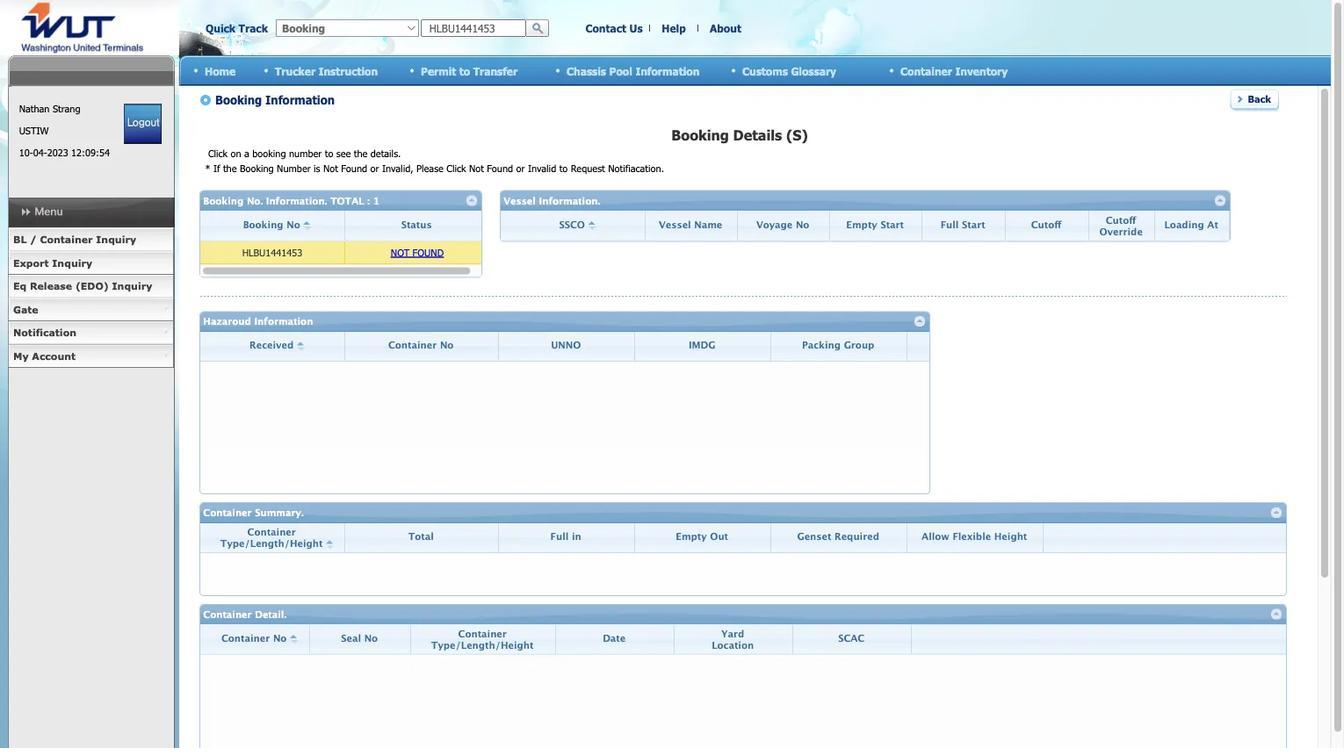 Task type: describe. For each thing, give the bounding box(es) containing it.
strang
[[53, 103, 80, 115]]

eq release (edo) inquiry link
[[8, 275, 174, 298]]

chassis pool information
[[567, 64, 700, 77]]

gate
[[13, 304, 38, 316]]

my account
[[13, 350, 76, 362]]

bl / container inquiry
[[13, 234, 136, 246]]

instruction
[[319, 64, 378, 77]]

my account link
[[8, 345, 174, 368]]

inquiry for (edo)
[[112, 280, 152, 292]]

customs
[[743, 64, 788, 77]]

pool
[[610, 64, 633, 77]]

/
[[30, 234, 37, 246]]

nathan
[[19, 103, 50, 115]]

10-04-2023 12:09:54
[[19, 147, 110, 159]]

transfer
[[473, 64, 518, 77]]

us
[[630, 22, 643, 35]]

12:09:54
[[71, 147, 110, 159]]

contact us link
[[586, 22, 643, 35]]

permit
[[421, 64, 456, 77]]

help link
[[662, 22, 686, 35]]

nathan strang
[[19, 103, 80, 115]]

inventory
[[956, 64, 1008, 77]]

bl
[[13, 234, 27, 246]]

notification
[[13, 327, 76, 339]]

(edo)
[[75, 280, 109, 292]]

release
[[30, 280, 72, 292]]

track
[[239, 22, 268, 35]]

trucker
[[275, 64, 316, 77]]

account
[[32, 350, 76, 362]]

2023
[[47, 147, 68, 159]]

chassis
[[567, 64, 607, 77]]

quick
[[206, 22, 236, 35]]



Task type: vqa. For each thing, say whether or not it's contained in the screenshot.
the 13:35:09 at the left
no



Task type: locate. For each thing, give the bounding box(es) containing it.
permit to transfer
[[421, 64, 518, 77]]

contact us
[[586, 22, 643, 35]]

trucker instruction
[[275, 64, 378, 77]]

help
[[662, 22, 686, 35]]

export inquiry link
[[8, 252, 174, 275]]

inquiry for container
[[96, 234, 136, 246]]

information
[[636, 64, 700, 77]]

login image
[[124, 104, 162, 144]]

1 horizontal spatial container
[[901, 64, 953, 77]]

about link
[[710, 22, 742, 35]]

gate link
[[8, 298, 174, 322]]

quick track
[[206, 22, 268, 35]]

0 vertical spatial inquiry
[[96, 234, 136, 246]]

inquiry down bl / container inquiry
[[52, 257, 92, 269]]

to
[[460, 64, 470, 77]]

inquiry up export inquiry link
[[96, 234, 136, 246]]

contact
[[586, 22, 627, 35]]

eq release (edo) inquiry
[[13, 280, 152, 292]]

export inquiry
[[13, 257, 92, 269]]

ustiw
[[19, 125, 49, 137]]

0 horizontal spatial container
[[40, 234, 93, 246]]

export
[[13, 257, 49, 269]]

customs glossary
[[743, 64, 837, 77]]

04-
[[33, 147, 47, 159]]

eq
[[13, 280, 27, 292]]

container left inventory
[[901, 64, 953, 77]]

glossary
[[791, 64, 837, 77]]

10-
[[19, 147, 33, 159]]

inquiry right (edo)
[[112, 280, 152, 292]]

None text field
[[421, 19, 527, 37]]

0 vertical spatial container
[[901, 64, 953, 77]]

home
[[205, 64, 236, 77]]

container up export inquiry on the top of page
[[40, 234, 93, 246]]

1 vertical spatial container
[[40, 234, 93, 246]]

bl / container inquiry link
[[8, 229, 174, 252]]

2 vertical spatial inquiry
[[112, 280, 152, 292]]

container inventory
[[901, 64, 1008, 77]]

1 vertical spatial inquiry
[[52, 257, 92, 269]]

my
[[13, 350, 29, 362]]

inquiry
[[96, 234, 136, 246], [52, 257, 92, 269], [112, 280, 152, 292]]

notification link
[[8, 322, 174, 345]]

container
[[901, 64, 953, 77], [40, 234, 93, 246]]

about
[[710, 22, 742, 35]]



